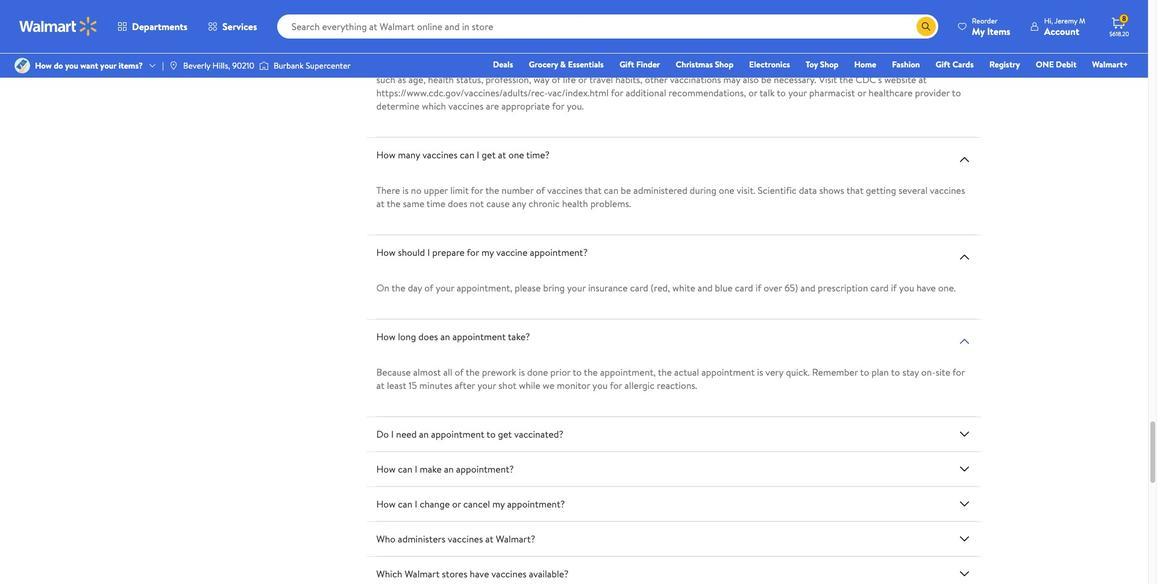 Task type: describe. For each thing, give the bounding box(es) containing it.
date
[[551, 60, 569, 73]]

90210
[[232, 60, 254, 72]]

services button
[[198, 12, 267, 41]]

make for should
[[447, 60, 469, 73]]

vaccinated?
[[514, 428, 564, 441]]

for down covid-
[[611, 86, 624, 100]]

do
[[377, 428, 389, 441]]

registry
[[990, 58, 1021, 71]]

done
[[527, 366, 548, 379]]

do i need an appointment to get vaccinated? image
[[958, 428, 972, 442]]

shop for toy shop
[[820, 58, 839, 71]]

0 vertical spatial have
[[917, 282, 936, 295]]

reactions.
[[657, 379, 698, 393]]

toy shop
[[806, 58, 839, 71]]

your right want
[[100, 60, 117, 72]]

0 vertical spatial one
[[509, 148, 524, 162]]

administered
[[634, 184, 688, 197]]

0 horizontal spatial does
[[419, 330, 438, 344]]

m
[[1080, 15, 1086, 26]]

white
[[673, 282, 696, 295]]

the left same
[[387, 197, 401, 210]]

way
[[534, 73, 550, 86]]

beverly
[[183, 60, 211, 72]]

2 horizontal spatial is
[[757, 366, 764, 379]]

shows
[[820, 184, 845, 197]]

limit
[[451, 184, 469, 197]]

other
[[645, 73, 668, 86]]

finder
[[637, 58, 660, 71]]

during
[[690, 184, 717, 197]]

status,
[[456, 73, 484, 86]]

your inside because almost all of the prework is done prior to the appointment, the actual appointment is very quick. remember to plan to stay on-site for at least 15 minutes after your shot while we monitor you for allergic reactions.
[[478, 379, 496, 393]]

how many vaccines can i get at one time?
[[377, 148, 550, 162]]

can up limit
[[460, 148, 475, 162]]

one debit link
[[1031, 58, 1083, 71]]

grocery & essentials
[[529, 58, 604, 71]]

the right all on the left bottom
[[466, 366, 480, 379]]

deals
[[493, 58, 513, 71]]

which vaccines are recommended for me? image
[[958, 28, 972, 43]]

cdc's
[[856, 73, 882, 86]]

https://www.cdc.gov/vaccines/adults/rec-
[[377, 86, 548, 100]]

such
[[377, 73, 396, 86]]

life
[[563, 73, 576, 86]]

you.
[[567, 100, 584, 113]]

at left walmart?
[[486, 533, 494, 546]]

travel
[[590, 73, 613, 86]]

on
[[377, 282, 390, 295]]

how can i make an appointment? image
[[958, 463, 972, 477]]

burbank supercenter
[[274, 60, 351, 72]]

how long does an appointment take?
[[377, 330, 530, 344]]

visit
[[819, 73, 838, 86]]

0 vertical spatial are
[[442, 24, 456, 37]]

habits,
[[616, 73, 643, 86]]

2 vertical spatial an
[[444, 463, 454, 476]]

i up the not
[[477, 148, 480, 162]]

blue
[[715, 282, 733, 295]]

how can i change or cancel my appointment? image
[[958, 498, 972, 512]]

0 horizontal spatial have
[[470, 568, 489, 581]]

because almost all of the prework is done prior to the appointment, the actual appointment is very quick. remember to plan to stay on-site for at least 15 minutes after your shot while we monitor you for allergic reactions.
[[377, 366, 965, 393]]

the right the not
[[486, 184, 500, 197]]

an for need
[[419, 428, 429, 441]]

i for prepare
[[428, 246, 430, 259]]

1 that from the left
[[585, 184, 602, 197]]

prework
[[482, 366, 517, 379]]

deals link
[[488, 58, 519, 71]]

quick.
[[786, 366, 810, 379]]

how for how can i change or cancel my appointment?
[[377, 498, 396, 511]]

prior
[[551, 366, 571, 379]]

$618.20
[[1110, 30, 1130, 38]]

site
[[936, 366, 951, 379]]

which walmart stores have vaccines available? image
[[958, 567, 972, 582]]

Search search field
[[277, 14, 939, 39]]

almost
[[413, 366, 441, 379]]

for right site
[[953, 366, 965, 379]]

gift cards link
[[931, 58, 980, 71]]

or right tdap
[[803, 60, 812, 73]]

can inside there is no upper limit for the number of vaccines that can be administered during one visit. scientific data shows that getting several vaccines at the same time does not cause any chronic health problems.
[[604, 184, 619, 197]]

want
[[80, 60, 98, 72]]

1 card from the left
[[630, 282, 649, 295]]

how should i prepare for my vaccine appointment? image
[[958, 250, 972, 265]]

to right talk
[[777, 86, 786, 100]]

at left time?
[[498, 148, 506, 162]]

to right up
[[539, 60, 548, 73]]

to left plan
[[861, 366, 870, 379]]

one
[[1036, 58, 1054, 71]]

essentials
[[568, 58, 604, 71]]

health inside there is no upper limit for the number of vaccines that can be administered during one visit. scientific data shows that getting several vaccines at the same time does not cause any chronic health problems.
[[562, 197, 588, 210]]

the right life
[[584, 60, 598, 73]]

upper
[[424, 184, 448, 197]]

plan
[[872, 366, 889, 379]]

vaccines down how can i change or cancel my appointment?
[[448, 533, 483, 546]]

actual
[[675, 366, 699, 379]]

should inside the all adults should make sure they are up to date on the covid-19 vaccine, a yearly flu vaccine, and tdap or tetanus. depending on risk factors such as age, health status, profession, way of life or travel habits, other vaccinations may also be necessary. visit the cdc's website at https://www.cdc.gov/vaccines/adults/rec-vac/index.html for additional recommendations, or talk to your pharmacist or healthcare provider to determine which vaccines are appropriate for you.
[[417, 60, 444, 73]]

of inside because almost all of the prework is done prior to the appointment, the actual appointment is very quick. remember to plan to stay on-site for at least 15 minutes after your shot while we monitor you for allergic reactions.
[[455, 366, 464, 379]]

vaccines right several
[[930, 184, 966, 197]]

at inside the all adults should make sure they are up to date on the covid-19 vaccine, a yearly flu vaccine, and tdap or tetanus. depending on risk factors such as age, health status, profession, way of life or travel habits, other vaccinations may also be necessary. visit the cdc's website at https://www.cdc.gov/vaccines/adults/rec-vac/index.html for additional recommendations, or talk to your pharmacist or healthcare provider to determine which vaccines are appropriate for you.
[[919, 73, 927, 86]]

gift cards
[[936, 58, 974, 71]]

toy shop link
[[801, 58, 844, 71]]

1 on from the left
[[572, 60, 582, 73]]

0 horizontal spatial appointment,
[[457, 282, 513, 295]]

prepare
[[433, 246, 465, 259]]

grocery
[[529, 58, 558, 71]]

1 vertical spatial my
[[493, 498, 505, 511]]

to right provider
[[952, 86, 961, 100]]

grocery & essentials link
[[524, 58, 610, 71]]

2 horizontal spatial you
[[900, 282, 915, 295]]

debit
[[1056, 58, 1077, 71]]

electronics link
[[744, 58, 796, 71]]

how for how can i make an appointment?
[[377, 463, 396, 476]]

vaccines right many
[[423, 148, 458, 162]]

15
[[409, 379, 417, 393]]

age,
[[409, 73, 426, 86]]

minutes
[[420, 379, 453, 393]]

they
[[491, 60, 509, 73]]

who administers vaccines at walmart?
[[377, 533, 536, 546]]

christmas shop
[[676, 58, 734, 71]]

for left the allergic
[[610, 379, 623, 393]]

at inside there is no upper limit for the number of vaccines that can be administered during one visit. scientific data shows that getting several vaccines at the same time does not cause any chronic health problems.
[[377, 197, 385, 210]]

who administers vaccines at walmart? image
[[958, 532, 972, 547]]

up
[[527, 60, 537, 73]]

1 vertical spatial should
[[398, 246, 425, 259]]

fashion
[[892, 58, 920, 71]]

the right on
[[392, 282, 406, 295]]

how for how long does an appointment take?
[[377, 330, 396, 344]]

which vaccines are recommended for me?
[[377, 24, 553, 37]]

(red,
[[651, 282, 670, 295]]

vaccines up adults on the top of page
[[405, 24, 440, 37]]

i for change
[[415, 498, 418, 511]]

day
[[408, 282, 422, 295]]

visit.
[[737, 184, 756, 197]]

or right life
[[579, 73, 588, 86]]

time
[[427, 197, 446, 210]]

departments
[[132, 20, 188, 33]]

supercenter
[[306, 60, 351, 72]]

healthcare
[[869, 86, 913, 100]]

of inside the all adults should make sure they are up to date on the covid-19 vaccine, a yearly flu vaccine, and tdap or tetanus. depending on risk factors such as age, health status, profession, way of life or travel habits, other vaccinations may also be necessary. visit the cdc's website at https://www.cdc.gov/vaccines/adults/rec-vac/index.html for additional recommendations, or talk to your pharmacist or healthcare provider to determine which vaccines are appropriate for you.
[[552, 73, 561, 86]]

scientific
[[758, 184, 797, 197]]

the right the "visit"
[[840, 73, 854, 86]]

how for how should i prepare for my vaccine appointment?
[[377, 246, 396, 259]]

gift finder link
[[614, 58, 666, 71]]

0 vertical spatial you
[[65, 60, 78, 72]]

any
[[512, 197, 527, 210]]

 image for burbank supercenter
[[259, 60, 269, 72]]

to left stay
[[891, 366, 901, 379]]

how can i change or cancel my appointment?
[[377, 498, 565, 511]]

covid-
[[601, 60, 635, 73]]

shot
[[499, 379, 517, 393]]

tdap
[[782, 60, 801, 73]]

vaccines down time?
[[548, 184, 583, 197]]



Task type: locate. For each thing, give the bounding box(es) containing it.
for
[[521, 24, 533, 37], [611, 86, 624, 100], [552, 100, 565, 113], [471, 184, 483, 197], [467, 246, 479, 259], [953, 366, 965, 379], [610, 379, 623, 393]]

1 horizontal spatial have
[[917, 282, 936, 295]]

1 horizontal spatial are
[[486, 100, 499, 113]]

an
[[441, 330, 450, 344], [419, 428, 429, 441], [444, 463, 454, 476]]

appointment up how can i make an appointment?
[[431, 428, 485, 441]]

how left do
[[35, 60, 52, 72]]

card right blue
[[735, 282, 754, 295]]

or left talk
[[749, 86, 758, 100]]

shop for christmas shop
[[715, 58, 734, 71]]

how left the long
[[377, 330, 396, 344]]

1 vertical spatial which
[[377, 568, 403, 581]]

for left you.
[[552, 100, 565, 113]]

chronic
[[529, 197, 560, 210]]

one debit
[[1036, 58, 1077, 71]]

burbank
[[274, 60, 304, 72]]

are left "recommended"
[[442, 24, 456, 37]]

0 vertical spatial should
[[417, 60, 444, 73]]

depending
[[850, 60, 896, 73]]

0 horizontal spatial gift
[[620, 58, 635, 71]]

or down depending
[[858, 86, 867, 100]]

gift left 19 at the right of the page
[[620, 58, 635, 71]]

services
[[223, 20, 257, 33]]

1 horizontal spatial card
[[735, 282, 754, 295]]

appointment? up walmart?
[[507, 498, 565, 511]]

vac/index.html
[[548, 86, 609, 100]]

over
[[764, 282, 783, 295]]

1 vaccine, from the left
[[646, 60, 679, 73]]

0 horizontal spatial and
[[698, 282, 713, 295]]

2 shop from the left
[[820, 58, 839, 71]]

and for flu
[[765, 60, 780, 73]]

1 horizontal spatial health
[[562, 197, 588, 210]]

of left life
[[552, 73, 561, 86]]

0 vertical spatial does
[[448, 197, 468, 210]]

i right do
[[391, 428, 394, 441]]

on the day of your appointment, please bring your insurance card (red, white and blue card if over 65) and prescription card if you have one.
[[377, 282, 956, 295]]

an for does
[[441, 330, 450, 344]]

for right prepare
[[467, 246, 479, 259]]

0 vertical spatial appointment
[[453, 330, 506, 344]]

hills,
[[213, 60, 230, 72]]

0 vertical spatial get
[[482, 148, 496, 162]]

how many vaccines can i get at one time? image
[[958, 153, 972, 167]]

card right prescription
[[871, 282, 889, 295]]

time?
[[527, 148, 550, 162]]

0 vertical spatial be
[[762, 73, 772, 86]]

1 horizontal spatial that
[[847, 184, 864, 197]]

0 horizontal spatial shop
[[715, 58, 734, 71]]

is left very
[[757, 366, 764, 379]]

provider
[[915, 86, 950, 100]]

vaccine
[[497, 246, 528, 259]]

to left vaccinated?
[[487, 428, 496, 441]]

vaccine,
[[646, 60, 679, 73], [729, 60, 762, 73]]

which
[[422, 100, 446, 113]]

tetanus.
[[814, 60, 848, 73]]

does inside there is no upper limit for the number of vaccines that can be administered during one visit. scientific data shows that getting several vaccines at the same time does not cause any chronic health problems.
[[448, 197, 468, 210]]

appointment right actual
[[702, 366, 755, 379]]

getting
[[866, 184, 897, 197]]

stores
[[442, 568, 468, 581]]

1 shop from the left
[[715, 58, 734, 71]]

all
[[377, 60, 388, 73]]

at left same
[[377, 197, 385, 210]]

1 horizontal spatial appointment,
[[600, 366, 656, 379]]

0 vertical spatial which
[[377, 24, 403, 37]]

0 horizontal spatial if
[[756, 282, 762, 295]]

can left administered
[[604, 184, 619, 197]]

appointment? for vaccine
[[530, 246, 588, 259]]

cause
[[487, 197, 510, 210]]

toy
[[806, 58, 818, 71]]

because
[[377, 366, 411, 379]]

0 vertical spatial my
[[482, 246, 494, 259]]

to right prior
[[573, 366, 582, 379]]

that right shows
[[847, 184, 864, 197]]

and
[[765, 60, 780, 73], [698, 282, 713, 295], [801, 282, 816, 295]]

my right cancel
[[493, 498, 505, 511]]

of inside there is no upper limit for the number of vaccines that can be administered during one visit. scientific data shows that getting several vaccines at the same time does not cause any chronic health problems.
[[536, 184, 545, 197]]

i down need
[[415, 463, 418, 476]]

get
[[482, 148, 496, 162], [498, 428, 512, 441]]

2 vertical spatial you
[[593, 379, 608, 393]]

appointment left take?
[[453, 330, 506, 344]]

make for i
[[420, 463, 442, 476]]

1 gift from the left
[[620, 58, 635, 71]]

1 horizontal spatial if
[[891, 282, 897, 295]]

of
[[552, 73, 561, 86], [536, 184, 545, 197], [425, 282, 434, 295], [455, 366, 464, 379]]

which walmart stores have vaccines available?
[[377, 568, 569, 581]]

0 horizontal spatial you
[[65, 60, 78, 72]]

1 vertical spatial have
[[470, 568, 489, 581]]

0 horizontal spatial one
[[509, 148, 524, 162]]

2 on from the left
[[898, 60, 908, 73]]

you left one.
[[900, 282, 915, 295]]

allergic
[[625, 379, 655, 393]]

2 horizontal spatial are
[[511, 60, 525, 73]]

are down profession,
[[486, 100, 499, 113]]

2 which from the top
[[377, 568, 403, 581]]

0 vertical spatial make
[[447, 60, 469, 73]]

shop
[[715, 58, 734, 71], [820, 58, 839, 71]]

1 horizontal spatial is
[[519, 366, 525, 379]]

1 horizontal spatial shop
[[820, 58, 839, 71]]

card left (red,
[[630, 282, 649, 295]]

 image right 90210
[[259, 60, 269, 72]]

1 horizontal spatial vaccine,
[[729, 60, 762, 73]]

can left "change"
[[398, 498, 413, 511]]

your inside the all adults should make sure they are up to date on the covid-19 vaccine, a yearly flu vaccine, and tdap or tetanus. depending on risk factors such as age, health status, profession, way of life or travel habits, other vaccinations may also be necessary. visit the cdc's website at https://www.cdc.gov/vaccines/adults/rec-vac/index.html for additional recommendations, or talk to your pharmacist or healthcare provider to determine which vaccines are appropriate for you.
[[789, 86, 807, 100]]

shop up the "visit"
[[820, 58, 839, 71]]

christmas
[[676, 58, 713, 71]]

vaccines down status,
[[449, 100, 484, 113]]

2 gift from the left
[[936, 58, 951, 71]]

reorder my items
[[972, 15, 1011, 38]]

Walmart Site-Wide search field
[[277, 14, 939, 39]]

1 vertical spatial does
[[419, 330, 438, 344]]

1 horizontal spatial make
[[447, 60, 469, 73]]

talk
[[760, 86, 775, 100]]

0 horizontal spatial health
[[428, 73, 454, 86]]

2 horizontal spatial and
[[801, 282, 816, 295]]

1 vertical spatial you
[[900, 282, 915, 295]]

vaccines inside the all adults should make sure they are up to date on the covid-19 vaccine, a yearly flu vaccine, and tdap or tetanus. depending on risk factors such as age, health status, profession, way of life or travel habits, other vaccinations may also be necessary. visit the cdc's website at https://www.cdc.gov/vaccines/adults/rec-vac/index.html for additional recommendations, or talk to your pharmacist or healthcare provider to determine which vaccines are appropriate for you.
[[449, 100, 484, 113]]

how can i make an appointment?
[[377, 463, 514, 476]]

0 vertical spatial health
[[428, 73, 454, 86]]

2 vaccine, from the left
[[729, 60, 762, 73]]

one left time?
[[509, 148, 524, 162]]

administers
[[398, 533, 446, 546]]

also
[[743, 73, 759, 86]]

is left done
[[519, 366, 525, 379]]

1 if from the left
[[756, 282, 762, 295]]

your right day
[[436, 282, 455, 295]]

on right & at the left top of page
[[572, 60, 582, 73]]

which for which vaccines are recommended for me?
[[377, 24, 403, 37]]

risk
[[911, 60, 925, 73]]

an up "change"
[[444, 463, 454, 476]]

adults
[[390, 60, 415, 73]]

which for which walmart stores have vaccines available?
[[377, 568, 403, 581]]

appointment, left reactions. in the bottom of the page
[[600, 366, 656, 379]]

we
[[543, 379, 555, 393]]

change
[[420, 498, 450, 511]]

please
[[515, 282, 541, 295]]

1 horizontal spatial does
[[448, 197, 468, 210]]

health inside the all adults should make sure they are up to date on the covid-19 vaccine, a yearly flu vaccine, and tdap or tetanus. depending on risk factors such as age, health status, profession, way of life or travel habits, other vaccinations may also be necessary. visit the cdc's website at https://www.cdc.gov/vaccines/adults/rec-vac/index.html for additional recommendations, or talk to your pharmacist or healthcare provider to determine which vaccines are appropriate for you.
[[428, 73, 454, 86]]

for left me?
[[521, 24, 533, 37]]

0 horizontal spatial card
[[630, 282, 649, 295]]

cards
[[953, 58, 974, 71]]

how should i prepare for my vaccine appointment?
[[377, 246, 588, 259]]

8 $618.20
[[1110, 13, 1130, 38]]

the right prior
[[584, 366, 598, 379]]

1 horizontal spatial and
[[765, 60, 780, 73]]

all adults should make sure they are up to date on the covid-19 vaccine, a yearly flu vaccine, and tdap or tetanus. depending on risk factors such as age, health status, profession, way of life or travel habits, other vaccinations may also be necessary. visit the cdc's website at https://www.cdc.gov/vaccines/adults/rec-vac/index.html for additional recommendations, or talk to your pharmacist or healthcare provider to determine which vaccines are appropriate for you.
[[377, 60, 961, 113]]

of right day
[[425, 282, 434, 295]]

additional
[[626, 86, 667, 100]]

have left one.
[[917, 282, 936, 295]]

you inside because almost all of the prework is done prior to the appointment, the actual appointment is very quick. remember to plan to stay on-site for at least 15 minutes after your shot while we monitor you for allergic reactions.
[[593, 379, 608, 393]]

does right the long
[[419, 330, 438, 344]]

1 horizontal spatial on
[[898, 60, 908, 73]]

at right 'website'
[[919, 73, 927, 86]]

be inside the all adults should make sure they are up to date on the covid-19 vaccine, a yearly flu vaccine, and tdap or tetanus. depending on risk factors such as age, health status, profession, way of life or travel habits, other vaccinations may also be necessary. visit the cdc's website at https://www.cdc.gov/vaccines/adults/rec-vac/index.html for additional recommendations, or talk to your pharmacist or healthcare provider to determine which vaccines are appropriate for you.
[[762, 73, 772, 86]]

i for make
[[415, 463, 418, 476]]

appointment, down how should i prepare for my vaccine appointment?
[[457, 282, 513, 295]]

appointment, inside because almost all of the prework is done prior to the appointment, the actual appointment is very quick. remember to plan to stay on-site for at least 15 minutes after your shot while we monitor you for allergic reactions.
[[600, 366, 656, 379]]

your right the bring
[[567, 282, 586, 295]]

can down need
[[398, 463, 413, 476]]

and for over
[[801, 282, 816, 295]]

65)
[[785, 282, 799, 295]]

if
[[756, 282, 762, 295], [891, 282, 897, 295]]

0 vertical spatial an
[[441, 330, 450, 344]]

of right number at top
[[536, 184, 545, 197]]

search icon image
[[922, 22, 931, 31]]

least
[[387, 379, 407, 393]]

that right chronic
[[585, 184, 602, 197]]

appointment? for my
[[507, 498, 565, 511]]

and left blue
[[698, 282, 713, 295]]

the left actual
[[658, 366, 672, 379]]

make inside the all adults should make sure they are up to date on the covid-19 vaccine, a yearly flu vaccine, and tdap or tetanus. depending on risk factors such as age, health status, profession, way of life or travel habits, other vaccinations may also be necessary. visit the cdc's website at https://www.cdc.gov/vaccines/adults/rec-vac/index.html for additional recommendations, or talk to your pharmacist or healthcare provider to determine which vaccines are appropriate for you.
[[447, 60, 469, 73]]

should right adults on the top of page
[[417, 60, 444, 73]]

1 vertical spatial appointment,
[[600, 366, 656, 379]]

may
[[724, 73, 741, 86]]

be left administered
[[621, 184, 631, 197]]

yearly
[[688, 60, 713, 73]]

my
[[972, 24, 985, 38]]

while
[[519, 379, 541, 393]]

2 if from the left
[[891, 282, 897, 295]]

your left shot
[[478, 379, 496, 393]]

walmart image
[[19, 17, 98, 36]]

1 horizontal spatial be
[[762, 73, 772, 86]]

there is no upper limit for the number of vaccines that can be administered during one visit. scientific data shows that getting several vaccines at the same time does not cause any chronic health problems.
[[377, 184, 966, 210]]

i left "change"
[[415, 498, 418, 511]]

1 vertical spatial make
[[420, 463, 442, 476]]

0 horizontal spatial get
[[482, 148, 496, 162]]

0 horizontal spatial on
[[572, 60, 582, 73]]

several
[[899, 184, 928, 197]]

1 which from the top
[[377, 24, 403, 37]]

1 horizontal spatial one
[[719, 184, 735, 197]]

0 vertical spatial appointment,
[[457, 282, 513, 295]]

1 horizontal spatial gift
[[936, 58, 951, 71]]

if right prescription
[[891, 282, 897, 295]]

appointment inside because almost all of the prework is done prior to the appointment, the actual appointment is very quick. remember to plan to stay on-site for at least 15 minutes after your shot while we monitor you for allergic reactions.
[[702, 366, 755, 379]]

0 horizontal spatial are
[[442, 24, 456, 37]]

at inside because almost all of the prework is done prior to the appointment, the actual appointment is very quick. remember to plan to stay on-site for at least 15 minutes after your shot while we monitor you for allergic reactions.
[[377, 379, 385, 393]]

appointment
[[453, 330, 506, 344], [702, 366, 755, 379], [431, 428, 485, 441]]

1 vertical spatial be
[[621, 184, 631, 197]]

1 vertical spatial get
[[498, 428, 512, 441]]

 image
[[14, 58, 30, 74]]

1 vertical spatial appointment?
[[456, 463, 514, 476]]

0 horizontal spatial that
[[585, 184, 602, 197]]

0 vertical spatial appointment?
[[530, 246, 588, 259]]

your down tdap
[[789, 86, 807, 100]]

for inside there is no upper limit for the number of vaccines that can be administered during one visit. scientific data shows that getting several vaccines at the same time does not cause any chronic health problems.
[[471, 184, 483, 197]]

1 vertical spatial appointment
[[702, 366, 755, 379]]

be
[[762, 73, 772, 86], [621, 184, 631, 197]]

2 vertical spatial appointment?
[[507, 498, 565, 511]]

as
[[398, 73, 406, 86]]

0 horizontal spatial is
[[403, 184, 409, 197]]

 image
[[259, 60, 269, 72], [169, 61, 178, 71]]

sure
[[471, 60, 488, 73]]

1 horizontal spatial you
[[593, 379, 608, 393]]

insurance
[[588, 282, 628, 295]]

2 that from the left
[[847, 184, 864, 197]]

can
[[460, 148, 475, 162], [604, 184, 619, 197], [398, 463, 413, 476], [398, 498, 413, 511]]

one left the visit.
[[719, 184, 735, 197]]

are left up
[[511, 60, 525, 73]]

is left no
[[403, 184, 409, 197]]

does left the not
[[448, 197, 468, 210]]

all
[[443, 366, 453, 379]]

an right need
[[419, 428, 429, 441]]

vaccine, right the flu
[[729, 60, 762, 73]]

factors
[[927, 60, 957, 73]]

many
[[398, 148, 420, 162]]

how for how do you want your items?
[[35, 60, 52, 72]]

appointment? up the bring
[[530, 246, 588, 259]]

appointment?
[[530, 246, 588, 259], [456, 463, 514, 476], [507, 498, 565, 511]]

how for how many vaccines can i get at one time?
[[377, 148, 396, 162]]

departments button
[[107, 12, 198, 41]]

available?
[[529, 568, 569, 581]]

and inside the all adults should make sure they are up to date on the covid-19 vaccine, a yearly flu vaccine, and tdap or tetanus. depending on risk factors such as age, health status, profession, way of life or travel habits, other vaccinations may also be necessary. visit the cdc's website at https://www.cdc.gov/vaccines/adults/rec-vac/index.html for additional recommendations, or talk to your pharmacist or healthcare provider to determine which vaccines are appropriate for you.
[[765, 60, 780, 73]]

or left cancel
[[452, 498, 461, 511]]

vaccine, left a
[[646, 60, 679, 73]]

gift for gift finder
[[620, 58, 635, 71]]

do
[[54, 60, 63, 72]]

 image right the | at the left of the page
[[169, 61, 178, 71]]

1 vertical spatial are
[[511, 60, 525, 73]]

beverly hills, 90210
[[183, 60, 254, 72]]

1 vertical spatial health
[[562, 197, 588, 210]]

your
[[100, 60, 117, 72], [789, 86, 807, 100], [436, 282, 455, 295], [567, 282, 586, 295], [478, 379, 496, 393]]

2 vertical spatial appointment
[[431, 428, 485, 441]]

0 horizontal spatial  image
[[169, 61, 178, 71]]

appointment,
[[457, 282, 513, 295], [600, 366, 656, 379]]

get left vaccinated?
[[498, 428, 512, 441]]

if left over
[[756, 282, 762, 295]]

how long does an appointment take? image
[[958, 335, 972, 349]]

number
[[502, 184, 534, 197]]

0 horizontal spatial make
[[420, 463, 442, 476]]

2 vertical spatial are
[[486, 100, 499, 113]]

flu
[[716, 60, 727, 73]]

appointment for do i need an appointment to get vaccinated?
[[431, 428, 485, 441]]

3 card from the left
[[871, 282, 889, 295]]

gift for gift cards
[[936, 58, 951, 71]]

one inside there is no upper limit for the number of vaccines that can be administered during one visit. scientific data shows that getting several vaccines at the same time does not cause any chronic health problems.
[[719, 184, 735, 197]]

how up "who"
[[377, 498, 396, 511]]

1 vertical spatial one
[[719, 184, 735, 197]]

1 horizontal spatial  image
[[259, 60, 269, 72]]

0 horizontal spatial vaccine,
[[646, 60, 679, 73]]

get left time?
[[482, 148, 496, 162]]

 image for beverly hills, 90210
[[169, 61, 178, 71]]

appointment for how long does an appointment take?
[[453, 330, 506, 344]]

2 horizontal spatial card
[[871, 282, 889, 295]]

be inside there is no upper limit for the number of vaccines that can be administered during one visit. scientific data shows that getting several vaccines at the same time does not cause any chronic health problems.
[[621, 184, 631, 197]]

make left the sure
[[447, 60, 469, 73]]

1 vertical spatial an
[[419, 428, 429, 441]]

vaccines down walmart?
[[492, 568, 527, 581]]

and left tdap
[[765, 60, 780, 73]]

make up "change"
[[420, 463, 442, 476]]

for right limit
[[471, 184, 483, 197]]

0 horizontal spatial be
[[621, 184, 631, 197]]

of right all on the left bottom
[[455, 366, 464, 379]]

an up all on the left bottom
[[441, 330, 450, 344]]

to
[[539, 60, 548, 73], [777, 86, 786, 100], [952, 86, 961, 100], [573, 366, 582, 379], [861, 366, 870, 379], [891, 366, 901, 379], [487, 428, 496, 441]]

is inside there is no upper limit for the number of vaccines that can be administered during one visit. scientific data shows that getting several vaccines at the same time does not cause any chronic health problems.
[[403, 184, 409, 197]]

1 horizontal spatial get
[[498, 428, 512, 441]]

shop up may on the top right
[[715, 58, 734, 71]]

2 card from the left
[[735, 282, 754, 295]]



Task type: vqa. For each thing, say whether or not it's contained in the screenshot.
DOLLS at the right bottom of page
no



